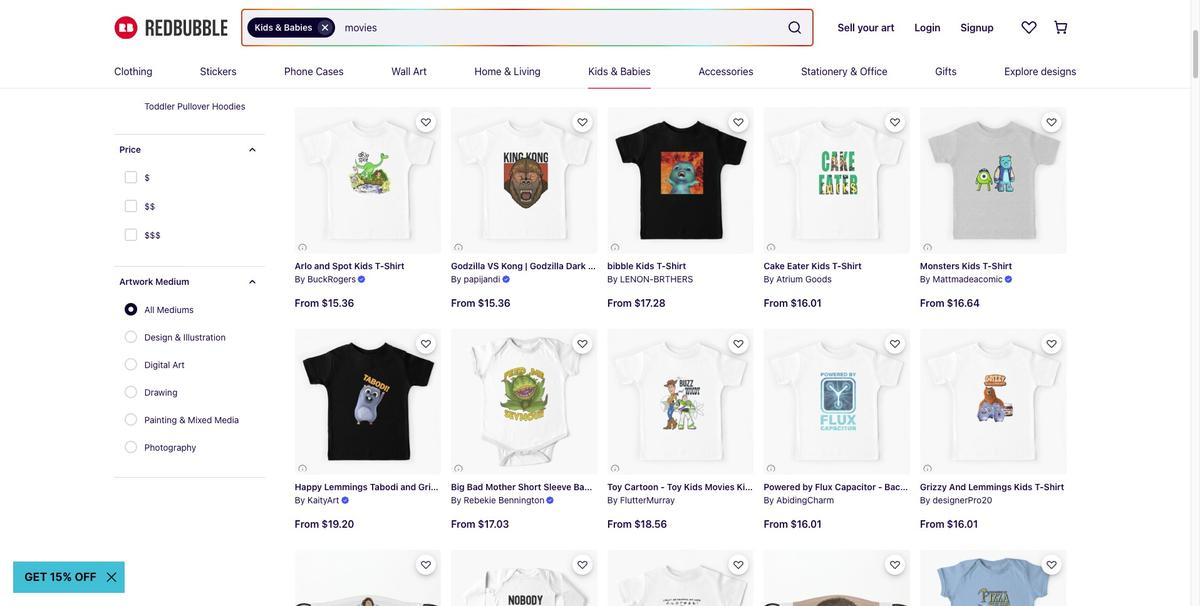 Task type: describe. For each thing, give the bounding box(es) containing it.
art for wall art
[[413, 66, 427, 77]]

all
[[144, 305, 155, 315]]

happy lemmings tabodi and grizzy kids t-shirt image
[[295, 329, 441, 475]]

future
[[935, 482, 962, 493]]

grizzy and lemmings kids t-shirt image
[[920, 329, 1067, 475]]

$14.98
[[791, 76, 824, 87]]

rocketman kids mask image
[[764, 550, 910, 607]]

optimus prime kids t-shirt by mike victa
[[608, 39, 723, 63]]

any
[[852, 39, 867, 50]]

bibble                      kids t-shirt image
[[608, 107, 754, 254]]

t- inside "you're killin' me smalls kids t-shirt by thedugout"
[[1041, 39, 1051, 50]]

Kids & Babies field
[[242, 10, 813, 45]]

shirt inside 'bibble                      kids t-shirt by lenon-brthers'
[[666, 261, 686, 271]]

kids inside "you're killin' me smalls kids t-shirt by thedugout"
[[1021, 39, 1039, 50]]

lenon-
[[620, 274, 654, 284]]

clothing link
[[114, 55, 152, 88]]

text
[[588, 261, 606, 271]]

you're killin' me smalls kids t-shirt by thedugout
[[920, 39, 1071, 63]]

drawing
[[144, 387, 178, 398]]

redrigosm
[[464, 52, 508, 63]]

godzilla vs kong | godzilla dark text design kids t-shirt image
[[451, 107, 598, 254]]

phone
[[284, 66, 313, 77]]

buckrogers
[[308, 274, 356, 284]]

mattmadeacomic
[[933, 274, 1003, 284]]

piece inside if i had to, i'd pee on any one of you short sleeve baby one-piece by chasingsunrise
[[1016, 39, 1039, 50]]

short inside short sleeve baby one- pieces
[[144, 61, 167, 71]]

from $16.01 for powered
[[764, 519, 822, 530]]

if i had to, i'd pee on any one of you short sleeve baby one-piece image
[[764, 0, 910, 32]]

- inside powered by flux capacitor - back to the future  kids t-shirt by abidingcharm
[[879, 482, 883, 493]]

kids inside menu bar
[[589, 66, 608, 77]]

brthers
[[654, 274, 693, 284]]

from for grizzy and lemmings kids t-shirt image
[[920, 519, 945, 530]]

shirt inside powered by flux capacitor - back to the future  kids t-shirt by abidingcharm
[[994, 482, 1015, 493]]

killin'
[[950, 39, 973, 50]]

kids & babies link
[[589, 55, 651, 88]]

grizzy inside 'grizzy and lemmings kids t-shirt by designerpro20'
[[920, 482, 947, 493]]

from $18.56
[[608, 519, 667, 530]]

2 from $19.20 from the top
[[295, 519, 354, 530]]

you
[[898, 39, 913, 50]]

art for digital art
[[172, 360, 185, 370]]

$16.01 for eater
[[791, 297, 822, 309]]

godzilla vs kong | godzilla dark text design kids t-shirt
[[451, 261, 690, 271]]

bibble                      kids t-shirt by lenon-brthers
[[608, 261, 693, 284]]

shirt inside cake eater kids t-shirt by atrium goods
[[842, 261, 862, 271]]

from $15.36 down the thedugout
[[920, 76, 980, 87]]

fluttermurray
[[620, 495, 675, 506]]

gifts link
[[936, 55, 957, 88]]

$15.36 for godzilla vs kong | godzilla dark text design kids t-shirt
[[478, 298, 511, 309]]

stationery & office link
[[802, 55, 888, 88]]

nobody puts baby in a corner long sleeve baby one-piece image
[[451, 550, 598, 607]]

babies inside menu bar
[[621, 66, 651, 77]]

from for arlo and spot  kids t-shirt image
[[295, 298, 319, 309]]

and inside grizzy and the lemmings kids t-shirt by redrigosm
[[479, 39, 495, 50]]

artwork
[[119, 276, 153, 287]]

kids inside powered by flux capacitor - back to the future  kids t-shirt by abidingcharm
[[965, 482, 983, 493]]

back
[[885, 482, 906, 493]]

2 happy lemmings tabodi and grizzy kids t-shirt from the top
[[295, 482, 498, 493]]

bibble
[[608, 261, 634, 271]]

media
[[214, 415, 239, 426]]

cases
[[316, 66, 344, 77]]

1 toy from the left
[[608, 482, 622, 493]]

illustration
[[183, 332, 226, 343]]

stationery
[[802, 66, 848, 77]]

clothing
[[114, 66, 152, 77]]

artwork medium option group
[[124, 297, 247, 462]]

long sleeve baby one- pieces button
[[134, 14, 265, 54]]

sleeve inside 'long sleeve baby one- pieces'
[[167, 21, 194, 31]]

designs
[[1041, 66, 1077, 77]]

phone cases link
[[284, 55, 344, 88]]

artwork medium button
[[114, 267, 265, 297]]

digital art
[[144, 360, 185, 370]]

2 $19.20 from the top
[[322, 519, 354, 530]]

from $15.36 for arlo and spot  kids t-shirt
[[295, 298, 354, 309]]

one
[[869, 39, 885, 50]]

from for big bad mother short sleeve baby one-piece image
[[451, 519, 476, 530]]

from $17.03 for grizzy and the lemmings kids t-shirt
[[451, 76, 509, 87]]

by inside if i had to, i'd pee on any one of you short sleeve baby one-piece by chasingsunrise
[[764, 52, 774, 63]]

stationery & office
[[802, 66, 888, 77]]

pullover
[[177, 101, 210, 112]]

by inside optimus prime kids t-shirt by mike victa
[[608, 52, 618, 63]]

$15.36 down the thedugout
[[947, 76, 980, 87]]

by inside "you're killin' me smalls kids t-shirt by thedugout"
[[920, 52, 931, 63]]

from for toy cartoon - toy kids movies kids t-shirt image
[[608, 519, 632, 530]]

1 tabodi from the top
[[370, 39, 398, 50]]

if
[[764, 39, 770, 50]]

the inside powered by flux capacitor - back to the future  kids t-shirt by abidingcharm
[[919, 482, 933, 493]]

by inside cake eater kids t-shirt by atrium goods
[[764, 274, 774, 284]]

accessories
[[699, 66, 754, 77]]

2 kaityart from the top
[[308, 495, 339, 506]]

home & living
[[475, 66, 541, 77]]

$16.64
[[947, 298, 980, 309]]

arlo and spot  kids t-shirt image
[[295, 107, 441, 254]]

kids inside 'grizzy and lemmings kids t-shirt by designerpro20'
[[1014, 482, 1033, 493]]

grizzy and the lemmings kids t-shirt by redrigosm
[[451, 39, 607, 63]]

to,
[[795, 39, 806, 50]]

thedugout
[[933, 52, 975, 63]]

mixed
[[188, 415, 212, 426]]

from $15.36 for godzilla vs kong | godzilla dark text design kids t-shirt
[[451, 298, 511, 309]]

from for the powered by flux capacitor - back to the future  kids t-shirt image
[[764, 519, 788, 530]]

the inside grizzy and the lemmings kids t-shirt by redrigosm
[[497, 39, 511, 50]]

gifts
[[936, 66, 957, 77]]

2 godzilla from the left
[[530, 261, 564, 271]]

explore
[[1005, 66, 1039, 77]]

vs
[[488, 261, 499, 271]]

pee
[[821, 39, 837, 50]]

baby inside short sleeve baby one- pieces
[[198, 61, 218, 71]]

arlo and spot  kids t-shirt
[[295, 261, 405, 271]]

dark
[[566, 261, 586, 271]]

1 from $19.20 from the top
[[295, 76, 354, 87]]

by inside toy cartoon - toy kids movies kids t-shirt by fluttermurray
[[608, 495, 618, 506]]

home & living link
[[475, 55, 541, 88]]

shirt inside toy cartoon - toy kids movies kids t-shirt by fluttermurray
[[767, 482, 787, 493]]

price
[[119, 144, 141, 155]]

eater
[[787, 261, 810, 271]]

sleeve up bennington
[[544, 482, 572, 493]]

baby inside if i had to, i'd pee on any one of you short sleeve baby one-piece by chasingsunrise
[[971, 39, 992, 50]]

rebekie
[[464, 495, 496, 506]]

baby inside 'long sleeve baby one- pieces'
[[196, 21, 216, 31]]

wall art
[[392, 66, 427, 77]]

you're killin' me smalls kids t-shirt image
[[920, 0, 1067, 32]]

kids & babies inside menu bar
[[589, 66, 651, 77]]

papijandi
[[464, 274, 501, 284]]



Task type: vqa. For each thing, say whether or not it's contained in the screenshot.
Rocketman Kids Mask image
yes



Task type: locate. For each thing, give the bounding box(es) containing it.
grizzy and lemmings kids t-shirt by designerpro20
[[920, 482, 1065, 506]]

0 vertical spatial tabodi
[[370, 39, 398, 50]]

art right wall
[[413, 66, 427, 77]]

1 $19.20 from the top
[[322, 76, 354, 87]]

$18.56
[[635, 519, 667, 530]]

tabodi
[[370, 39, 398, 50], [370, 482, 398, 493]]

t- inside 'bibble                      kids t-shirt by lenon-brthers'
[[657, 261, 666, 271]]

long sleeve baby one- pieces
[[144, 21, 239, 46]]

t- inside 'grizzy and lemmings kids t-shirt by designerpro20'
[[1035, 482, 1044, 493]]

1 horizontal spatial art
[[413, 66, 427, 77]]

0 vertical spatial $17.03
[[478, 76, 509, 87]]

1 vertical spatial the
[[919, 482, 933, 493]]

kids & babies button
[[247, 18, 335, 38]]

0 horizontal spatial babies
[[284, 22, 313, 33]]

from $15.36 for optimus prime kids t-shirt
[[608, 76, 667, 87]]

to
[[908, 482, 917, 493]]

1 vertical spatial happy lemmings tabodi and grizzy kids t-shirt
[[295, 482, 498, 493]]

capacitor
[[835, 482, 876, 493]]

$16.01 down designerpro20
[[947, 519, 978, 530]]

pieces for short
[[144, 76, 171, 86]]

2 - from the left
[[661, 482, 665, 493]]

from $16.01 down atrium
[[764, 297, 822, 309]]

1 vertical spatial babies
[[621, 66, 651, 77]]

pieces for long
[[144, 36, 171, 46]]

sleeve inside short sleeve baby one- pieces
[[169, 61, 196, 71]]

kids inside button
[[255, 22, 273, 33]]

one- up hoodies
[[221, 61, 241, 71]]

$15.36 for optimus prime kids t-shirt
[[635, 76, 667, 87]]

1 horizontal spatial short
[[518, 482, 542, 493]]

pieces inside short sleeve baby one- pieces
[[144, 76, 171, 86]]

1 horizontal spatial -
[[879, 482, 883, 493]]

toddler
[[144, 101, 175, 112]]

$15.36 down papijandi
[[478, 298, 511, 309]]

2 $17.03 from the top
[[478, 519, 509, 530]]

1 horizontal spatial babies
[[621, 66, 651, 77]]

2 by kaityart from the top
[[295, 495, 339, 506]]

menu bar containing clothing
[[114, 55, 1077, 88]]

& inside button
[[275, 22, 282, 33]]

goods
[[806, 274, 832, 284]]

powered by flux capacitor - back to the future  kids t-shirt image
[[764, 329, 910, 475]]

by inside 'bibble                      kids t-shirt by lenon-brthers'
[[608, 274, 618, 284]]

cake
[[764, 261, 785, 271]]

i'd
[[808, 39, 819, 50]]

kids & babies down mike
[[589, 66, 651, 77]]

|
[[525, 261, 528, 271]]

shirt inside grizzy and the lemmings kids t-shirt by redrigosm
[[586, 39, 607, 50]]

babies inside button
[[284, 22, 313, 33]]

2 vertical spatial short
[[518, 482, 542, 493]]

from $15.36 down by buckrogers at the top left of page
[[295, 298, 354, 309]]

if i had to, i'd pee on any one of you short sleeve baby one-piece by chasingsunrise
[[764, 39, 1039, 63]]

short inside if i had to, i'd pee on any one of you short sleeve baby one-piece by chasingsunrise
[[915, 39, 939, 50]]

godzilla up by papijandi
[[451, 261, 485, 271]]

kaityart
[[308, 52, 339, 63], [308, 495, 339, 506]]

1 by kaityart from the top
[[295, 52, 339, 63]]

price group
[[123, 165, 161, 251]]

piece up the explore
[[1016, 39, 1039, 50]]

sleeve inside if i had to, i'd pee on any one of you short sleeve baby one-piece by chasingsunrise
[[941, 39, 969, 50]]

office
[[860, 66, 888, 77]]

design up "digital"
[[144, 332, 172, 343]]

big bad mother short sleeve baby one-piece image
[[451, 329, 598, 475]]

by papijandi
[[451, 274, 501, 284]]

and
[[950, 482, 967, 493]]

1 horizontal spatial design
[[608, 261, 638, 271]]

0 horizontal spatial -
[[661, 482, 665, 493]]

one- inside if i had to, i'd pee on any one of you short sleeve baby one-piece by chasingsunrise
[[994, 39, 1016, 50]]

0 vertical spatial babies
[[284, 22, 313, 33]]

by inside powered by flux capacitor - back to the future  kids t-shirt by abidingcharm
[[764, 495, 774, 506]]

1 happy from the top
[[295, 39, 322, 50]]

art
[[413, 66, 427, 77], [172, 360, 185, 370]]

1 vertical spatial kaityart
[[308, 495, 339, 506]]

optimus
[[608, 39, 643, 50]]

monsters kids t-shirt image
[[920, 107, 1067, 254]]

grizzy left big at the bottom
[[419, 482, 445, 493]]

1 happy lemmings tabodi and grizzy kids t-shirt from the top
[[295, 39, 498, 50]]

1 vertical spatial piece
[[618, 482, 642, 493]]

0 horizontal spatial godzilla
[[451, 261, 485, 271]]

$15.36 down buckrogers at top
[[322, 298, 354, 309]]

2 happy from the top
[[295, 482, 322, 493]]

0 vertical spatial design
[[608, 261, 638, 271]]

None checkbox
[[124, 171, 139, 186], [124, 229, 139, 244], [124, 171, 139, 186], [124, 229, 139, 244]]

kids & babies inside button
[[255, 22, 313, 33]]

big bad mother short sleeve baby one-piece
[[451, 482, 642, 493]]

redbubble logo image
[[114, 16, 227, 39]]

phone cases
[[284, 66, 344, 77]]

from $16.64
[[920, 298, 980, 309]]

- up the fluttermurray
[[661, 482, 665, 493]]

short up bennington
[[518, 482, 542, 493]]

2 toy from the left
[[667, 482, 682, 493]]

had
[[777, 39, 793, 50]]

the
[[497, 39, 511, 50], [919, 482, 933, 493]]

sleeve down 'long sleeve baby one- pieces'
[[169, 61, 196, 71]]

monsters
[[920, 261, 960, 271]]

home
[[475, 66, 502, 77]]

one- up stickers
[[219, 21, 239, 31]]

0 horizontal spatial the
[[497, 39, 511, 50]]

movies
[[705, 482, 735, 493]]

from $15.36 down mike
[[608, 76, 667, 87]]

1 vertical spatial short
[[144, 61, 167, 71]]

0 horizontal spatial short
[[144, 61, 167, 71]]

and
[[401, 39, 416, 50], [479, 39, 495, 50], [314, 261, 330, 271], [401, 482, 416, 493]]

design inside the artwork medium option group
[[144, 332, 172, 343]]

from for godzilla vs kong | godzilla dark text design kids t-shirt image
[[451, 298, 476, 309]]

toddler pullover hoodies button
[[134, 94, 265, 119]]

piece up the fluttermurray
[[618, 482, 642, 493]]

none checkbox inside "price" group
[[124, 200, 139, 215]]

short
[[915, 39, 939, 50], [144, 61, 167, 71], [518, 482, 542, 493]]

pieces up toddler
[[144, 76, 171, 86]]

bennington
[[499, 495, 545, 506]]

sleeve up the thedugout
[[941, 39, 969, 50]]

kids inside 'bibble                      kids t-shirt by lenon-brthers'
[[636, 261, 655, 271]]

from $16.01 down designerpro20
[[920, 519, 978, 530]]

explore designs
[[1005, 66, 1077, 77]]

monsters kids t-shirt
[[920, 261, 1013, 271]]

one- right me
[[994, 39, 1016, 50]]

- left back
[[879, 482, 883, 493]]

grizzy and the lemmings kids t-shirt image
[[451, 0, 598, 32]]

1 vertical spatial $17.03
[[478, 519, 509, 530]]

by inside grizzy and the lemmings kids t-shirt by redrigosm
[[451, 52, 462, 63]]

cake eater kids t-shirt image
[[764, 107, 910, 254]]

babies up phone
[[284, 22, 313, 33]]

from $17.03
[[451, 76, 509, 87], [451, 519, 509, 530]]

grizzy right to
[[920, 482, 947, 493]]

grizzy
[[451, 39, 477, 50]]

from $17.28
[[608, 297, 666, 309]]

from $15.36 down papijandi
[[451, 298, 511, 309]]

stickers
[[200, 66, 237, 77]]

toy cartoon - toy kids movies kids t-shirt image
[[608, 329, 754, 475]]

1 kaityart from the top
[[308, 52, 339, 63]]

the legend of pizza! short sleeve baby one-piece image
[[920, 550, 1067, 607]]

and up by buckrogers at the top left of page
[[314, 261, 330, 271]]

grizzy left the grizzy
[[419, 39, 445, 50]]

price button
[[114, 135, 265, 165]]

baby up the stickers link
[[196, 21, 216, 31]]

grizzy
[[419, 39, 445, 50], [419, 482, 445, 493], [920, 482, 947, 493]]

shirt inside optimus prime kids t-shirt by mike victa
[[702, 39, 723, 50]]

1 vertical spatial kids & babies
[[589, 66, 651, 77]]

baby
[[196, 21, 216, 31], [971, 39, 992, 50], [198, 61, 218, 71], [574, 482, 595, 493]]

baby down long sleeve baby one- pieces button
[[198, 61, 218, 71]]

$17.03 down by rebekie bennington
[[478, 519, 509, 530]]

1 horizontal spatial piece
[[1016, 39, 1039, 50]]

1 vertical spatial tabodi
[[370, 482, 398, 493]]

0 vertical spatial short
[[915, 39, 939, 50]]

1 from $17.03 from the top
[[451, 76, 509, 87]]

from for 'happy lemmings tabodi and grizzy kids t-shirt' image on the left bottom of the page
[[295, 519, 319, 530]]

toy left cartoon
[[608, 482, 622, 493]]

$17.03 for big bad mother short sleeve baby one-piece
[[478, 519, 509, 530]]

photography
[[144, 442, 196, 453]]

powered by flux capacitor - back to the future  kids t-shirt by abidingcharm
[[764, 482, 1015, 506]]

abidingcharm
[[777, 495, 835, 506]]

powered
[[764, 482, 801, 493]]

kids & babies up phone
[[255, 22, 313, 33]]

flux
[[815, 482, 833, 493]]

None radio
[[124, 331, 137, 343], [124, 386, 137, 399], [124, 414, 137, 426], [124, 331, 137, 343], [124, 386, 137, 399], [124, 414, 137, 426]]

0 vertical spatial from $17.03
[[451, 76, 509, 87]]

0 vertical spatial by kaityart
[[295, 52, 339, 63]]

2 pieces from the top
[[144, 76, 171, 86]]

cartoon
[[625, 482, 659, 493]]

t- inside grizzy and the lemmings kids t-shirt by redrigosm
[[577, 39, 586, 50]]

0 vertical spatial kaityart
[[308, 52, 339, 63]]

by rebekie bennington
[[451, 495, 545, 506]]

and left big at the bottom
[[401, 482, 416, 493]]

0 vertical spatial from $19.20
[[295, 76, 354, 87]]

art inside option group
[[172, 360, 185, 370]]

0 vertical spatial $19.20
[[322, 76, 354, 87]]

big
[[451, 482, 465, 493]]

t-
[[468, 39, 478, 50], [577, 39, 586, 50], [693, 39, 702, 50], [1041, 39, 1051, 50], [375, 261, 384, 271], [661, 261, 670, 271], [833, 261, 842, 271], [657, 261, 666, 271], [983, 261, 992, 271], [468, 482, 478, 493], [985, 482, 994, 493], [758, 482, 767, 493], [1035, 482, 1044, 493]]

one- inside short sleeve baby one- pieces
[[221, 61, 241, 71]]

$16.01 for and
[[947, 519, 978, 530]]

smalls
[[990, 39, 1018, 50]]

0 vertical spatial pieces
[[144, 36, 171, 46]]

kids inside optimus prime kids t-shirt by mike victa
[[672, 39, 691, 50]]

$15.36 down victa
[[635, 76, 667, 87]]

1 vertical spatial happy
[[295, 482, 322, 493]]

1 vertical spatial from $19.20
[[295, 519, 354, 530]]

0 vertical spatial kids & babies
[[255, 22, 313, 33]]

menu bar
[[114, 55, 1077, 88]]

from $16.01 for grizzy
[[920, 519, 978, 530]]

one- left cartoon
[[597, 482, 618, 493]]

design up lenon-
[[608, 261, 638, 271]]

living
[[514, 66, 541, 77]]

kids
[[255, 22, 273, 33], [448, 39, 466, 50], [557, 39, 575, 50], [672, 39, 691, 50], [1021, 39, 1039, 50], [589, 66, 608, 77], [354, 261, 373, 271], [640, 261, 658, 271], [812, 261, 830, 271], [636, 261, 655, 271], [962, 261, 981, 271], [448, 482, 466, 493], [965, 482, 983, 493], [684, 482, 703, 493], [737, 482, 756, 493], [1014, 482, 1033, 493]]

t- inside powered by flux capacitor - back to the future  kids t-shirt by abidingcharm
[[985, 482, 994, 493]]

1 vertical spatial art
[[172, 360, 185, 370]]

1 vertical spatial from $17.03
[[451, 519, 509, 530]]

mike
[[620, 52, 639, 63]]

sleeve right the long
[[167, 21, 194, 31]]

from $17.03 for big bad mother short sleeve baby one-piece
[[451, 519, 509, 530]]

from for bibble                      kids t-shirt image
[[608, 297, 632, 309]]

0 horizontal spatial art
[[172, 360, 185, 370]]

digital
[[144, 360, 170, 370]]

mediums
[[157, 305, 194, 315]]

by inside 'grizzy and lemmings kids t-shirt by designerpro20'
[[920, 495, 931, 506]]

1 $17.03 from the top
[[478, 76, 509, 87]]

2 from $17.03 from the top
[[451, 519, 509, 530]]

shirt inside 'grizzy and lemmings kids t-shirt by designerpro20'
[[1044, 482, 1065, 493]]

t- inside toy cartoon - toy kids movies kids t-shirt by fluttermurray
[[758, 482, 767, 493]]

arlo
[[295, 261, 312, 271]]

1 - from the left
[[879, 482, 883, 493]]

from for monsters kids t-shirt image
[[920, 298, 945, 309]]

baby left cartoon
[[574, 482, 595, 493]]

explore designs link
[[1005, 55, 1077, 88]]

t- inside optimus prime kids t-shirt by mike victa
[[693, 39, 702, 50]]

1 vertical spatial pieces
[[144, 76, 171, 86]]

bad
[[467, 482, 483, 493]]

kids inside grizzy and the lemmings kids t-shirt by redrigosm
[[557, 39, 575, 50]]

from for cake eater kids t-shirt 'image'
[[764, 297, 788, 309]]

and up the wall art "link"
[[401, 39, 416, 50]]

0 horizontal spatial design
[[144, 332, 172, 343]]

lemmings inside 'grizzy and lemmings kids t-shirt by designerpro20'
[[969, 482, 1012, 493]]

1 horizontal spatial kids & babies
[[589, 66, 651, 77]]

1 horizontal spatial godzilla
[[530, 261, 564, 271]]

short down the long
[[144, 61, 167, 71]]

$16.01 down the abidingcharm
[[791, 519, 822, 530]]

shirt inside "you're killin' me smalls kids t-shirt by thedugout"
[[1051, 39, 1071, 50]]

$15.36 for arlo and spot  kids t-shirt
[[322, 298, 354, 309]]

$19.20
[[322, 76, 354, 87], [322, 519, 354, 530]]

0 vertical spatial happy lemmings tabodi and grizzy kids t-shirt
[[295, 39, 498, 50]]

$17.03 down redrigosm
[[478, 76, 509, 87]]

1 godzilla from the left
[[451, 261, 485, 271]]

from $15.36
[[920, 76, 980, 87], [608, 76, 667, 87], [295, 298, 354, 309], [451, 298, 511, 309]]

toy up the fluttermurray
[[667, 482, 682, 493]]

0 vertical spatial piece
[[1016, 39, 1039, 50]]

stickers link
[[200, 55, 237, 88]]

pieces down the long
[[144, 36, 171, 46]]

short right you
[[915, 39, 939, 50]]

baby up the thedugout
[[971, 39, 992, 50]]

me
[[975, 39, 988, 50]]

$17.03 for grizzy and the lemmings kids t-shirt
[[478, 76, 509, 87]]

and up redrigosm
[[479, 39, 495, 50]]

from $16.01 for cake
[[764, 297, 822, 309]]

victa
[[642, 52, 662, 63]]

- inside toy cartoon - toy kids movies kids t-shirt by fluttermurray
[[661, 482, 665, 493]]

1 horizontal spatial the
[[919, 482, 933, 493]]

0 horizontal spatial piece
[[618, 482, 642, 493]]

the up redrigosm
[[497, 39, 511, 50]]

by buckrogers
[[295, 274, 356, 284]]

$17.28
[[635, 297, 666, 309]]

1 vertical spatial by kaityart
[[295, 495, 339, 506]]

babies
[[284, 22, 313, 33], [621, 66, 651, 77]]

$16.01 down goods
[[791, 297, 822, 309]]

painting & mixed media
[[144, 415, 239, 426]]

&
[[275, 22, 282, 33], [504, 66, 511, 77], [611, 66, 618, 77], [851, 66, 858, 77], [175, 332, 181, 343], [179, 415, 186, 426]]

wall
[[392, 66, 411, 77]]

t- inside cake eater kids t-shirt by atrium goods
[[833, 261, 842, 271]]

kids inside cake eater kids t-shirt by atrium goods
[[812, 261, 830, 271]]

chasingsunrise
[[777, 52, 840, 63]]

1 vertical spatial $19.20
[[322, 519, 354, 530]]

0 horizontal spatial kids & babies
[[255, 22, 313, 33]]

2 horizontal spatial short
[[915, 39, 939, 50]]

1 vertical spatial design
[[144, 332, 172, 343]]

$16.01 for by
[[791, 519, 822, 530]]

None checkbox
[[124, 200, 139, 215]]

0 vertical spatial art
[[413, 66, 427, 77]]

godzilla right |
[[530, 261, 564, 271]]

pieces inside 'long sleeve baby one- pieces'
[[144, 36, 171, 46]]

by mattmadeacomic
[[920, 274, 1003, 284]]

Search term search field
[[335, 10, 783, 45]]

from $17.03 down rebekie
[[451, 519, 509, 530]]

0 vertical spatial the
[[497, 39, 511, 50]]

0 horizontal spatial toy
[[608, 482, 622, 493]]

by
[[295, 52, 305, 63], [451, 52, 462, 63], [764, 52, 774, 63], [608, 52, 618, 63], [920, 52, 931, 63], [295, 274, 305, 284], [451, 274, 462, 284], [764, 274, 774, 284], [608, 274, 618, 284], [920, 274, 931, 284], [295, 495, 305, 506], [451, 495, 462, 506], [764, 495, 774, 506], [608, 495, 618, 506], [920, 495, 931, 506]]

2 tabodi from the top
[[370, 482, 398, 493]]

designerpro20
[[933, 495, 993, 506]]

0 vertical spatial happy
[[295, 39, 322, 50]]

None radio
[[124, 303, 137, 316], [124, 358, 137, 371], [124, 441, 137, 454], [124, 303, 137, 316], [124, 358, 137, 371], [124, 441, 137, 454]]

1 horizontal spatial toy
[[667, 482, 682, 493]]

1 pieces from the top
[[144, 36, 171, 46]]

art right "digital"
[[172, 360, 185, 370]]

painting
[[144, 415, 177, 426]]

you're
[[920, 39, 947, 50]]

babies down mike
[[621, 66, 651, 77]]

design
[[608, 261, 638, 271], [144, 332, 172, 343]]

design & illustration
[[144, 332, 226, 343]]

of
[[887, 39, 896, 50]]

from $17.03 down redrigosm
[[451, 76, 509, 87]]

from $16.01 down the abidingcharm
[[764, 519, 822, 530]]

spot
[[332, 261, 352, 271]]

art inside "link"
[[413, 66, 427, 77]]

by kaityart
[[295, 52, 339, 63], [295, 495, 339, 506]]

the right to
[[919, 482, 933, 493]]

cake eater kids t-shirt by atrium goods
[[764, 261, 862, 284]]

one- inside 'long sleeve baby one- pieces'
[[219, 21, 239, 31]]



